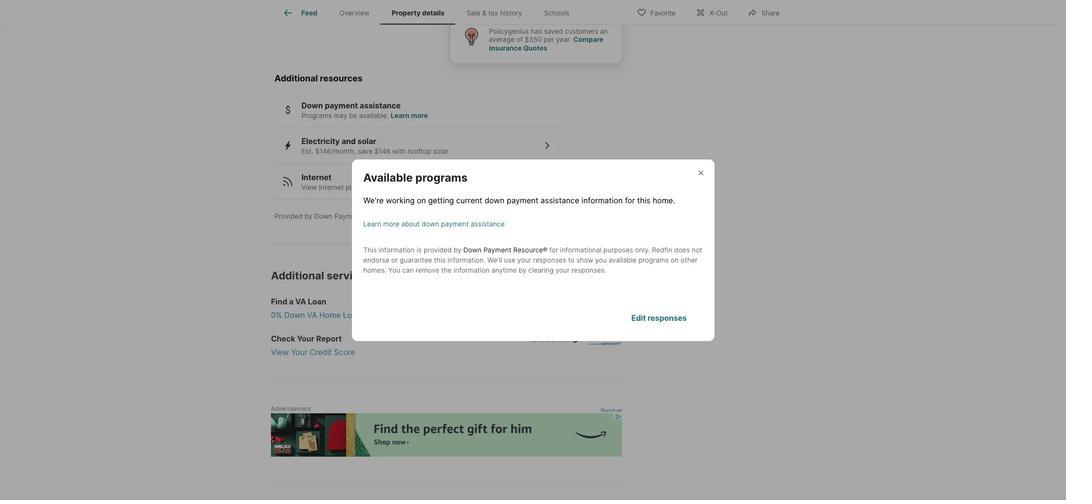 Task type: describe. For each thing, give the bounding box(es) containing it.
this
[[364, 246, 377, 254]]

credit
[[310, 348, 332, 358]]

responses.
[[572, 266, 607, 274]]

find a va loan 0% down va home loans: get quote
[[271, 297, 407, 320]]

information inside 'for informational purposes only. redfin does not endorse or guarantee this information. we'll use your responses to show you available programs on other homes. you can remove the information anytime by clearing your responses.'
[[454, 266, 490, 274]]

0 vertical spatial va
[[296, 297, 306, 307]]

other
[[681, 256, 698, 264]]

of
[[517, 35, 523, 44]]

saved
[[544, 27, 563, 35]]

we're working on getting current down payment assistance information for this home.
[[364, 196, 676, 205]]

feed link
[[282, 7, 318, 19]]

average
[[489, 35, 515, 44]]

purposes
[[604, 246, 634, 254]]

by inside 'for informational purposes only. redfin does not endorse or guarantee this information. we'll use your responses to show you available programs on other homes. you can remove the information anytime by clearing your responses.'
[[519, 266, 527, 274]]

rooftop
[[408, 147, 432, 155]]

report inside button
[[601, 408, 616, 414]]

about
[[402, 220, 420, 228]]

favorite
[[651, 8, 676, 17]]

more inside down payment assistance programs may be available. learn more
[[411, 111, 428, 120]]

responses inside 'for informational purposes only. redfin does not endorse or guarantee this information. we'll use your responses to show you available programs on other homes. you can remove the information anytime by clearing your responses.'
[[534, 256, 567, 264]]

1 vertical spatial down
[[422, 220, 439, 228]]

on inside 'for informational purposes only. redfin does not endorse or guarantee this information. we'll use your responses to show you available programs on other homes. you can remove the information anytime by clearing your responses.'
[[671, 256, 679, 264]]

0 horizontal spatial advertisement
[[271, 406, 311, 413]]

this information is provided by down payment resource®
[[364, 246, 548, 254]]

a
[[289, 297, 294, 307]]

year.
[[556, 35, 572, 44]]

1 horizontal spatial down
[[485, 196, 505, 205]]

0 vertical spatial your
[[518, 256, 532, 264]]

2 vertical spatial and
[[428, 212, 440, 221]]

homes.
[[364, 266, 387, 274]]

report ad button
[[601, 408, 622, 416]]

current
[[456, 196, 483, 205]]

x-out
[[710, 8, 728, 17]]

compare insurance quotes
[[489, 35, 604, 52]]

electricity and solar est. $146/month, save                  $146 with rooftop solar
[[302, 137, 449, 155]]

find
[[271, 297, 287, 307]]

0 vertical spatial payment
[[335, 212, 363, 221]]

0% down va home loans: get quote link
[[271, 310, 628, 321]]

quotes
[[524, 44, 548, 52]]

available programs dialog
[[352, 159, 715, 341]]

you
[[596, 256, 607, 264]]

edit
[[632, 313, 646, 323]]

check
[[271, 334, 295, 344]]

report ad
[[601, 408, 622, 414]]

for inside 'for informational purposes only. redfin does not endorse or guarantee this information. we'll use your responses to show you available programs on other homes. you can remove the information anytime by clearing your responses.'
[[550, 246, 559, 254]]

0 vertical spatial internet
[[302, 173, 332, 182]]

sale & tax history
[[467, 9, 522, 17]]

lightbulb icon image
[[462, 27, 482, 46]]

report inside check your report view your credit score
[[316, 334, 342, 344]]

2 vertical spatial assistance
[[471, 220, 505, 228]]

feed
[[302, 9, 318, 17]]

resources
[[320, 73, 363, 84]]

history
[[500, 9, 522, 17]]

2 horizontal spatial for
[[625, 196, 635, 205]]

only.
[[635, 246, 650, 254]]

0%
[[271, 311, 282, 320]]

does
[[675, 246, 690, 254]]

learn more about down payment assistance link
[[364, 219, 505, 228]]

can
[[402, 266, 414, 274]]

home
[[465, 183, 482, 191]]

0 vertical spatial your
[[297, 334, 315, 344]]

learn more link
[[391, 111, 428, 120]]

we'll
[[488, 256, 502, 264]]

to
[[568, 256, 575, 264]]

learn inside down payment assistance programs may be available. learn more
[[391, 111, 410, 120]]

provided by down payment resource, wattbuy, and allconnect
[[275, 212, 477, 221]]

policygenius has saved customers an average of $350 per year.
[[489, 27, 608, 44]]

and inside internet view internet plans and providers available for this home
[[365, 183, 377, 191]]

insurance
[[489, 44, 522, 52]]

this inside internet view internet plans and providers available for this home
[[451, 183, 463, 191]]

share button
[[740, 2, 788, 22]]

1 vertical spatial your
[[556, 266, 570, 274]]

est.
[[302, 147, 314, 155]]

down payment assistance programs may be available. learn more
[[302, 101, 428, 120]]

&
[[482, 9, 487, 17]]

may
[[334, 111, 347, 120]]

edit responses button
[[616, 307, 703, 330]]

more inside the learn more about down payment assistance link
[[383, 220, 400, 228]]

available inside internet view internet plans and providers available for this home
[[411, 183, 438, 191]]

services
[[327, 270, 371, 282]]

getting
[[428, 196, 454, 205]]

this for getting
[[638, 196, 651, 205]]

show
[[577, 256, 594, 264]]

guarantee
[[400, 256, 432, 264]]

0 horizontal spatial on
[[417, 196, 426, 205]]

additional resources
[[275, 73, 363, 84]]

learn inside 'available programs' dialog
[[364, 220, 382, 228]]

1 vertical spatial by
[[454, 246, 462, 254]]

we're
[[364, 196, 384, 205]]

redfin
[[652, 246, 673, 254]]

save
[[358, 147, 373, 155]]

get
[[369, 311, 382, 320]]

not
[[692, 246, 703, 254]]

clearing
[[529, 266, 554, 274]]

payment inside down payment assistance programs may be available. learn more
[[325, 101, 358, 110]]



Task type: vqa. For each thing, say whether or not it's contained in the screenshot.
by within the for informational purposes only. Redfin does not endorse or guarantee this information. We'll use your responses to show you available programs on other homes. You can remove the information anytime by clearing your responses.
yes



Task type: locate. For each thing, give the bounding box(es) containing it.
0 horizontal spatial report
[[316, 334, 342, 344]]

available programs
[[364, 171, 468, 185]]

overview tab
[[329, 1, 381, 25]]

for left "home."
[[625, 196, 635, 205]]

0 horizontal spatial va
[[296, 297, 306, 307]]

information
[[582, 196, 623, 205], [379, 246, 415, 254], [454, 266, 490, 274]]

resource,
[[364, 212, 396, 221]]

0 vertical spatial responses
[[534, 256, 567, 264]]

programs
[[302, 111, 332, 120]]

$146
[[375, 147, 391, 155]]

1 horizontal spatial for
[[550, 246, 559, 254]]

electricity
[[302, 137, 340, 146]]

and down the getting
[[428, 212, 440, 221]]

down
[[485, 196, 505, 205], [422, 220, 439, 228]]

your down resource®
[[518, 256, 532, 264]]

0 vertical spatial additional
[[275, 73, 318, 84]]

loan
[[308, 297, 327, 307]]

and
[[342, 137, 356, 146], [365, 183, 377, 191], [428, 212, 440, 221]]

payment
[[335, 212, 363, 221], [484, 246, 512, 254]]

additional up a
[[271, 270, 324, 282]]

provided
[[275, 212, 303, 221]]

has
[[531, 27, 542, 35]]

1 vertical spatial your
[[291, 348, 308, 358]]

on
[[417, 196, 426, 205], [671, 256, 679, 264]]

learn right available.
[[391, 111, 410, 120]]

1 horizontal spatial payment
[[441, 220, 469, 228]]

1 vertical spatial view
[[271, 348, 289, 358]]

overview
[[340, 9, 370, 17]]

0 horizontal spatial solar
[[358, 137, 377, 146]]

by up information.
[[454, 246, 462, 254]]

available up the getting
[[411, 183, 438, 191]]

0 horizontal spatial your
[[518, 256, 532, 264]]

1 horizontal spatial your
[[556, 266, 570, 274]]

use
[[504, 256, 516, 264]]

solar up the save
[[358, 137, 377, 146]]

your down "to"
[[556, 266, 570, 274]]

more up rooftop
[[411, 111, 428, 120]]

programs inside 'for informational purposes only. redfin does not endorse or guarantee this information. we'll use your responses to show you available programs on other homes. you can remove the information anytime by clearing your responses.'
[[639, 256, 669, 264]]

the
[[441, 266, 452, 274]]

you
[[389, 266, 401, 274]]

available down purposes
[[609, 256, 637, 264]]

1 horizontal spatial information
[[454, 266, 490, 274]]

0 vertical spatial by
[[305, 212, 313, 221]]

0 vertical spatial on
[[417, 196, 426, 205]]

plans
[[346, 183, 363, 191]]

1 vertical spatial for
[[625, 196, 635, 205]]

on up wattbuy,
[[417, 196, 426, 205]]

available inside 'for informational purposes only. redfin does not endorse or guarantee this information. we'll use your responses to show you available programs on other homes. you can remove the information anytime by clearing your responses.'
[[609, 256, 637, 264]]

ad
[[617, 408, 622, 414]]

1 horizontal spatial payment
[[484, 246, 512, 254]]

$350
[[525, 35, 542, 44]]

schools tab
[[533, 1, 581, 25]]

1 horizontal spatial va
[[307, 311, 317, 320]]

0 vertical spatial down
[[485, 196, 505, 205]]

1 vertical spatial solar
[[433, 147, 449, 155]]

additional for additional resources
[[275, 73, 318, 84]]

this down provided
[[434, 256, 446, 264]]

0 horizontal spatial learn
[[364, 220, 382, 228]]

for informational purposes only. redfin does not endorse or guarantee this information. we'll use your responses to show you available programs on other homes. you can remove the information anytime by clearing your responses.
[[364, 246, 703, 274]]

down right current
[[485, 196, 505, 205]]

this
[[451, 183, 463, 191], [638, 196, 651, 205], [434, 256, 446, 264]]

2 vertical spatial this
[[434, 256, 446, 264]]

1 vertical spatial internet
[[319, 183, 344, 191]]

1 vertical spatial payment
[[484, 246, 512, 254]]

1 horizontal spatial on
[[671, 256, 679, 264]]

programs down redfin in the right of the page
[[639, 256, 669, 264]]

and up we're
[[365, 183, 377, 191]]

0 horizontal spatial available
[[411, 183, 438, 191]]

2 vertical spatial information
[[454, 266, 490, 274]]

this for only.
[[434, 256, 446, 264]]

2 horizontal spatial and
[[428, 212, 440, 221]]

per
[[544, 35, 555, 44]]

resource®
[[514, 246, 548, 254]]

down right provided
[[314, 212, 333, 221]]

compare insurance quotes link
[[489, 35, 604, 52]]

home.
[[653, 196, 676, 205]]

information.
[[448, 256, 486, 264]]

responses up clearing
[[534, 256, 567, 264]]

va down "loan"
[[307, 311, 317, 320]]

1 horizontal spatial responses
[[648, 313, 687, 323]]

0 vertical spatial and
[[342, 137, 356, 146]]

0 horizontal spatial this
[[434, 256, 446, 264]]

1 horizontal spatial advertisement
[[529, 337, 569, 344]]

for
[[440, 183, 449, 191], [625, 196, 635, 205], [550, 246, 559, 254]]

1 horizontal spatial more
[[411, 111, 428, 120]]

tab list
[[271, 0, 589, 25]]

remove
[[416, 266, 440, 274]]

payment
[[325, 101, 358, 110], [507, 196, 539, 205], [441, 220, 469, 228]]

tax
[[489, 9, 499, 17]]

your down "check"
[[291, 348, 308, 358]]

0 horizontal spatial payment
[[335, 212, 363, 221]]

quote
[[385, 311, 407, 320]]

responses right edit
[[648, 313, 687, 323]]

down up programs
[[302, 101, 323, 110]]

payment inside 'available programs' dialog
[[484, 246, 512, 254]]

report left ad
[[601, 408, 616, 414]]

0 horizontal spatial payment
[[325, 101, 358, 110]]

0 horizontal spatial and
[[342, 137, 356, 146]]

programs up the getting
[[416, 171, 468, 185]]

0 vertical spatial advertisement
[[529, 337, 569, 344]]

1 vertical spatial on
[[671, 256, 679, 264]]

1 horizontal spatial report
[[601, 408, 616, 414]]

1 vertical spatial learn
[[364, 220, 382, 228]]

solar right rooftop
[[433, 147, 449, 155]]

this left home
[[451, 183, 463, 191]]

0 horizontal spatial responses
[[534, 256, 567, 264]]

check your report view your credit score
[[271, 334, 355, 358]]

1 horizontal spatial programs
[[639, 256, 669, 264]]

score
[[334, 348, 355, 358]]

on down does
[[671, 256, 679, 264]]

down inside down payment assistance programs may be available. learn more
[[302, 101, 323, 110]]

1 horizontal spatial by
[[454, 246, 462, 254]]

favorite button
[[629, 2, 684, 22]]

0 vertical spatial this
[[451, 183, 463, 191]]

2 vertical spatial payment
[[441, 220, 469, 228]]

x-
[[710, 8, 717, 17]]

down
[[302, 101, 323, 110], [314, 212, 333, 221], [464, 246, 482, 254], [284, 311, 305, 320]]

2 horizontal spatial information
[[582, 196, 623, 205]]

2 vertical spatial for
[[550, 246, 559, 254]]

view up provided
[[302, 183, 317, 191]]

be
[[349, 111, 357, 120]]

down inside find a va loan 0% down va home loans: get quote
[[284, 311, 305, 320]]

wattbuy,
[[398, 212, 426, 221]]

1 horizontal spatial assistance
[[471, 220, 505, 228]]

1 vertical spatial available
[[609, 256, 637, 264]]

by right provided
[[305, 212, 313, 221]]

2 horizontal spatial by
[[519, 266, 527, 274]]

more
[[411, 111, 428, 120], [383, 220, 400, 228]]

tooltip
[[451, 0, 802, 64]]

$146/month,
[[315, 147, 356, 155]]

0 vertical spatial available
[[411, 183, 438, 191]]

1 vertical spatial assistance
[[541, 196, 580, 205]]

1 vertical spatial and
[[365, 183, 377, 191]]

additional up programs
[[275, 73, 318, 84]]

payment down plans at the left of the page
[[335, 212, 363, 221]]

property
[[392, 9, 421, 17]]

property details
[[392, 9, 445, 17]]

for inside internet view internet plans and providers available for this home
[[440, 183, 449, 191]]

2 horizontal spatial assistance
[[541, 196, 580, 205]]

allconnect
[[442, 212, 477, 221]]

this inside 'for informational purposes only. redfin does not endorse or guarantee this information. we'll use your responses to show you available programs on other homes. you can remove the information anytime by clearing your responses.'
[[434, 256, 446, 264]]

internet left plans at the left of the page
[[319, 183, 344, 191]]

1 vertical spatial more
[[383, 220, 400, 228]]

edit responses
[[632, 313, 687, 323]]

internet
[[302, 173, 332, 182], [319, 183, 344, 191]]

1 horizontal spatial view
[[302, 183, 317, 191]]

2 vertical spatial by
[[519, 266, 527, 274]]

tooltip containing policygenius has saved customers an average of $350 per year.
[[451, 0, 802, 64]]

available.
[[359, 111, 389, 120]]

0 vertical spatial solar
[[358, 137, 377, 146]]

0 vertical spatial for
[[440, 183, 449, 191]]

1 vertical spatial responses
[[648, 313, 687, 323]]

1 vertical spatial payment
[[507, 196, 539, 205]]

down inside 'available programs' dialog
[[464, 246, 482, 254]]

1 vertical spatial additional
[[271, 270, 324, 282]]

sale & tax history tab
[[456, 1, 533, 25]]

1 vertical spatial va
[[307, 311, 317, 320]]

va
[[296, 297, 306, 307], [307, 311, 317, 320]]

available programs element
[[364, 159, 479, 185]]

and up $146/month,
[[342, 137, 356, 146]]

0 horizontal spatial for
[[440, 183, 449, 191]]

x-out button
[[688, 2, 736, 22]]

va right a
[[296, 297, 306, 307]]

for up the getting
[[440, 183, 449, 191]]

endorse
[[364, 256, 390, 264]]

0 vertical spatial learn
[[391, 111, 410, 120]]

view your credit score link
[[271, 347, 628, 359]]

1 horizontal spatial and
[[365, 183, 377, 191]]

your
[[518, 256, 532, 264], [556, 266, 570, 274]]

0 horizontal spatial more
[[383, 220, 400, 228]]

responses inside button
[[648, 313, 687, 323]]

0 vertical spatial more
[[411, 111, 428, 120]]

for right resource®
[[550, 246, 559, 254]]

view inside check your report view your credit score
[[271, 348, 289, 358]]

1 vertical spatial information
[[379, 246, 415, 254]]

an
[[601, 27, 608, 35]]

0 horizontal spatial down
[[422, 220, 439, 228]]

0 horizontal spatial assistance
[[360, 101, 401, 110]]

property details tab
[[381, 1, 456, 25]]

2 horizontal spatial this
[[638, 196, 651, 205]]

loans:
[[343, 311, 367, 320]]

payment up we'll
[[484, 246, 512, 254]]

internet view internet plans and providers available for this home
[[302, 173, 482, 191]]

1 vertical spatial this
[[638, 196, 651, 205]]

1 horizontal spatial learn
[[391, 111, 410, 120]]

policygenius
[[489, 27, 529, 35]]

compare
[[574, 35, 604, 44]]

your up credit
[[297, 334, 315, 344]]

sale
[[467, 9, 481, 17]]

0 horizontal spatial information
[[379, 246, 415, 254]]

or
[[392, 256, 398, 264]]

assistance inside down payment assistance programs may be available. learn more
[[360, 101, 401, 110]]

more left about
[[383, 220, 400, 228]]

down up information.
[[464, 246, 482, 254]]

tab list containing feed
[[271, 0, 589, 25]]

0 vertical spatial programs
[[416, 171, 468, 185]]

and inside electricity and solar est. $146/month, save                  $146 with rooftop solar
[[342, 137, 356, 146]]

1 horizontal spatial this
[[451, 183, 463, 191]]

1 horizontal spatial solar
[[433, 147, 449, 155]]

down right about
[[422, 220, 439, 228]]

report up credit
[[316, 334, 342, 344]]

lightbulb icon element
[[462, 27, 489, 52]]

view down "check"
[[271, 348, 289, 358]]

1 vertical spatial advertisement
[[271, 406, 311, 413]]

0 vertical spatial payment
[[325, 101, 358, 110]]

down down a
[[284, 311, 305, 320]]

additional for additional services
[[271, 270, 324, 282]]

additional services
[[271, 270, 371, 282]]

by right anytime
[[519, 266, 527, 274]]

provided
[[424, 246, 452, 254]]

solar
[[358, 137, 377, 146], [433, 147, 449, 155]]

0 horizontal spatial by
[[305, 212, 313, 221]]

available
[[364, 171, 413, 185]]

your
[[297, 334, 315, 344], [291, 348, 308, 358]]

0 vertical spatial view
[[302, 183, 317, 191]]

learn more about down payment assistance
[[364, 220, 505, 228]]

working
[[386, 196, 415, 205]]

1 horizontal spatial available
[[609, 256, 637, 264]]

responses
[[534, 256, 567, 264], [648, 313, 687, 323]]

learn
[[391, 111, 410, 120], [364, 220, 382, 228]]

providers
[[379, 183, 409, 191]]

learn down we're
[[364, 220, 382, 228]]

view inside internet view internet plans and providers available for this home
[[302, 183, 317, 191]]

0 vertical spatial assistance
[[360, 101, 401, 110]]

1 vertical spatial programs
[[639, 256, 669, 264]]

0 vertical spatial information
[[582, 196, 623, 205]]

anytime
[[492, 266, 517, 274]]

ad region
[[271, 414, 622, 458]]

1 vertical spatial report
[[601, 408, 616, 414]]

share
[[762, 8, 780, 17]]

2 horizontal spatial payment
[[507, 196, 539, 205]]

this left "home."
[[638, 196, 651, 205]]

internet down est.
[[302, 173, 332, 182]]



